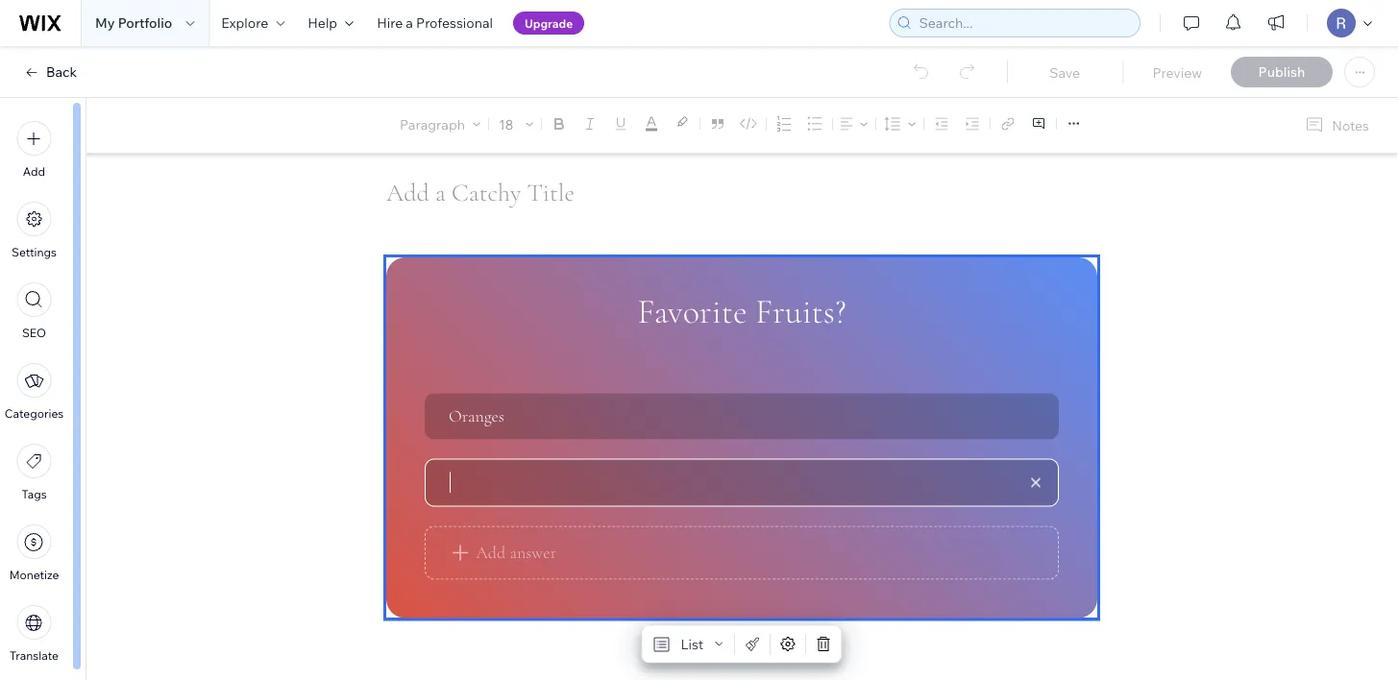 Task type: describe. For each thing, give the bounding box(es) containing it.
add for add answer
[[476, 542, 506, 563]]

paragraph
[[400, 116, 465, 132]]

back button
[[23, 63, 77, 81]]

my portfolio
[[95, 14, 172, 31]]

Search... field
[[913, 10, 1134, 37]]

back
[[46, 63, 77, 80]]

monetize
[[9, 568, 59, 582]]

seo button
[[17, 282, 51, 340]]

translate button
[[10, 605, 59, 663]]

hire a professional
[[377, 14, 493, 31]]

menu containing add
[[0, 110, 68, 675]]

upgrade
[[525, 16, 573, 30]]

add answer button
[[425, 526, 1059, 580]]

list button
[[646, 631, 730, 658]]

list
[[681, 636, 704, 653]]

paragraph button
[[396, 110, 484, 137]]

add for add
[[23, 164, 45, 179]]

settings
[[12, 245, 57, 259]]

professional
[[416, 14, 493, 31]]

tags button
[[17, 444, 51, 502]]

Write an answer text field
[[425, 393, 1059, 439]]

tags
[[22, 487, 47, 502]]

categories
[[5, 406, 64, 421]]



Task type: vqa. For each thing, say whether or not it's contained in the screenshot.
SITES
no



Task type: locate. For each thing, give the bounding box(es) containing it.
my
[[95, 14, 115, 31]]

help button
[[296, 0, 365, 46]]

a
[[406, 14, 413, 31]]

1 vertical spatial add
[[476, 542, 506, 563]]

monetize button
[[9, 525, 59, 582]]

Ask your question text field
[[425, 291, 1059, 374]]

notes
[[1332, 117, 1369, 134]]

add left 'answer'
[[476, 542, 506, 563]]

explore
[[221, 14, 268, 31]]

Add a Catchy Title text field
[[386, 178, 1082, 209]]

add button
[[17, 121, 51, 179]]

settings button
[[12, 202, 57, 259]]

0 horizontal spatial add
[[23, 164, 45, 179]]

help
[[308, 14, 337, 31]]

0 vertical spatial add
[[23, 164, 45, 179]]

translate
[[10, 649, 59, 663]]

answer
[[510, 542, 556, 563]]

add up settings button
[[23, 164, 45, 179]]

None text field
[[425, 459, 1059, 507]]

add inside menu
[[23, 164, 45, 179]]

notes button
[[1297, 112, 1375, 138]]

portfolio
[[118, 14, 172, 31]]

1 horizontal spatial add
[[476, 542, 506, 563]]

seo
[[22, 326, 46, 340]]

hire
[[377, 14, 403, 31]]

categories button
[[5, 363, 64, 421]]

add answer
[[476, 542, 556, 563]]

upgrade button
[[513, 12, 584, 35]]

add
[[23, 164, 45, 179], [476, 542, 506, 563]]

hire a professional link
[[365, 0, 504, 46]]

menu
[[0, 110, 68, 675]]



